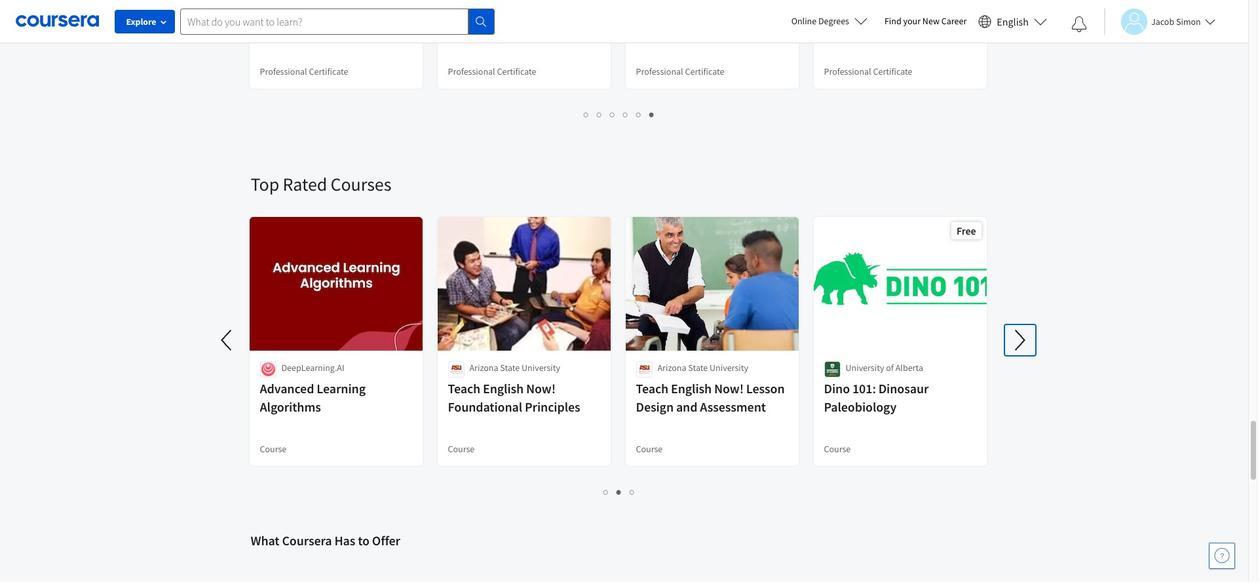 Task type: vqa. For each thing, say whether or not it's contained in the screenshot.
English button
yes



Task type: describe. For each thing, give the bounding box(es) containing it.
dino
[[824, 380, 850, 397]]

3 button for left 1 button
[[606, 107, 619, 122]]

english for teach english now! lesson design and assessment
[[671, 380, 712, 397]]

arizona state university for design
[[658, 362, 749, 374]]

ux
[[302, 3, 317, 19]]

top
[[251, 172, 279, 196]]

design inside teach english now! lesson design and assessment
[[636, 399, 674, 415]]

salesforce sales development representative
[[824, 3, 914, 56]]

arizona state university image
[[636, 361, 653, 378]]

next slide image
[[1004, 324, 1036, 356]]

2 button for left 1 button
[[593, 107, 606, 122]]

2 button for the right 1 button
[[613, 484, 626, 499]]

sales
[[884, 3, 914, 19]]

jacob simon button
[[1104, 8, 1216, 34]]

development
[[824, 21, 899, 37]]

3 professional certificate from the left
[[636, 66, 725, 77]]

data
[[472, 3, 497, 19]]

assessment
[[700, 399, 766, 415]]

state for design
[[688, 362, 708, 374]]

courses
[[331, 172, 391, 196]]

arizona state university image
[[448, 361, 464, 378]]

coursera image
[[16, 11, 99, 32]]

now! for lesson
[[714, 380, 744, 397]]

certificate for design
[[309, 66, 348, 77]]

teach english now! lesson design and assessment
[[636, 380, 785, 415]]

3 professional from the left
[[636, 66, 683, 77]]

2 for the right 1 button
[[617, 486, 622, 498]]

3 for left 1 button 3 button
[[610, 108, 615, 121]]

4 button
[[619, 107, 633, 122]]

salesforce
[[824, 3, 882, 19]]

has
[[335, 532, 356, 549]]

find your new career
[[885, 15, 967, 27]]

find
[[885, 15, 902, 27]]

professional certificate for development
[[824, 66, 913, 77]]

simon
[[1177, 15, 1201, 27]]

what
[[251, 532, 280, 549]]

explore
[[126, 16, 156, 28]]

what coursera has to offer
[[251, 532, 400, 549]]

4
[[623, 108, 629, 121]]

teach for teach english now! lesson design and assessment
[[636, 380, 669, 397]]

find your new career link
[[878, 13, 974, 29]]

degrees
[[819, 15, 849, 27]]

new
[[923, 15, 940, 27]]

ibm
[[448, 3, 469, 19]]

coursera
[[282, 532, 332, 549]]

show notifications image
[[1072, 16, 1087, 32]]

to
[[358, 532, 370, 549]]

online degrees button
[[781, 7, 878, 35]]

university of alberta
[[846, 362, 924, 374]]

english button
[[974, 0, 1053, 43]]

university of alberta image
[[824, 361, 841, 378]]

and
[[676, 399, 698, 415]]

arizona state university for principles
[[470, 362, 560, 374]]

english inside button
[[997, 15, 1029, 28]]

0 horizontal spatial 1 button
[[580, 107, 593, 122]]

previous slide image
[[211, 324, 243, 356]]

ibm data analyst
[[448, 3, 541, 19]]

1 for 2 button related to left 1 button
[[584, 108, 589, 121]]

6 button
[[646, 107, 659, 122]]

explore button
[[115, 10, 175, 33]]

university for lesson
[[710, 362, 749, 374]]



Task type: locate. For each thing, give the bounding box(es) containing it.
1 horizontal spatial state
[[688, 362, 708, 374]]

professional certificate down ibm data analyst
[[448, 66, 537, 77]]

1 horizontal spatial 1 button
[[600, 484, 613, 499]]

2 now! from the left
[[714, 380, 744, 397]]

1 vertical spatial 3 button
[[626, 484, 639, 499]]

1 certificate from the left
[[309, 66, 348, 77]]

now! for foundational
[[526, 380, 556, 397]]

1 vertical spatial 1 button
[[600, 484, 613, 499]]

career
[[942, 15, 967, 27]]

5
[[636, 108, 642, 121]]

advanced learning algorithms
[[260, 380, 366, 415]]

design left the and
[[636, 399, 674, 415]]

teach down arizona state university icon
[[448, 380, 481, 397]]

professional for ibm data analyst
[[448, 66, 495, 77]]

1 vertical spatial list
[[251, 484, 988, 499]]

paleobiology
[[824, 399, 897, 415]]

state
[[500, 362, 520, 374], [688, 362, 708, 374]]

professional certificate down representative
[[824, 66, 913, 77]]

english inside teach english now! lesson design and assessment
[[671, 380, 712, 397]]

5 button
[[633, 107, 646, 122]]

1 inside the top rated courses carousel element
[[604, 486, 609, 498]]

professional certificate link
[[624, 0, 800, 90]]

alberta
[[896, 362, 924, 374]]

0 horizontal spatial design
[[320, 3, 357, 19]]

0 horizontal spatial arizona state university
[[470, 362, 560, 374]]

university for foundational
[[522, 362, 560, 374]]

0 vertical spatial 1 button
[[580, 107, 593, 122]]

professional certificate
[[260, 66, 348, 77], [448, 66, 537, 77], [636, 66, 725, 77], [824, 66, 913, 77]]

deeplearning.ai
[[282, 362, 345, 374]]

0 vertical spatial 3 button
[[606, 107, 619, 122]]

offer
[[372, 532, 400, 549]]

4 professional from the left
[[824, 66, 872, 77]]

1 for 2 button in the top rated courses carousel element
[[604, 486, 609, 498]]

certificate
[[309, 66, 348, 77], [497, 66, 537, 77], [685, 66, 725, 77], [873, 66, 913, 77]]

2
[[597, 108, 602, 121], [617, 486, 622, 498]]

rated
[[283, 172, 327, 196]]

foundational
[[448, 399, 522, 415]]

free
[[957, 224, 976, 237]]

arizona for teach english now! foundational principles
[[470, 362, 498, 374]]

1 horizontal spatial university
[[710, 362, 749, 374]]

professional up 6
[[636, 66, 683, 77]]

now! inside teach english now! lesson design and assessment
[[714, 380, 744, 397]]

online
[[792, 15, 817, 27]]

0 vertical spatial 2
[[597, 108, 602, 121]]

1 horizontal spatial arizona state university
[[658, 362, 749, 374]]

design right ux
[[320, 3, 357, 19]]

state up teach english now! lesson design and assessment
[[688, 362, 708, 374]]

What do you want to learn? text field
[[180, 8, 469, 34]]

1 horizontal spatial teach
[[636, 380, 669, 397]]

arizona right arizona state university icon
[[470, 362, 498, 374]]

principles
[[525, 399, 580, 415]]

0 horizontal spatial teach
[[448, 380, 481, 397]]

professional down representative
[[824, 66, 872, 77]]

1 horizontal spatial arizona
[[658, 362, 687, 374]]

dino 101: dinosaur paleobiology
[[824, 380, 929, 415]]

learning
[[317, 380, 366, 397]]

online degrees
[[792, 15, 849, 27]]

2 button
[[593, 107, 606, 122], [613, 484, 626, 499]]

None search field
[[180, 8, 495, 34]]

representative
[[824, 39, 908, 56]]

3 university from the left
[[846, 362, 885, 374]]

arizona right arizona state university image
[[658, 362, 687, 374]]

professional certificate for design
[[260, 66, 348, 77]]

dinosaur
[[879, 380, 929, 397]]

1
[[584, 108, 589, 121], [604, 486, 609, 498]]

your
[[904, 15, 921, 27]]

top rated courses carousel element
[[211, 133, 1036, 511]]

2 arizona from the left
[[658, 362, 687, 374]]

analyst
[[500, 3, 541, 19]]

1 vertical spatial design
[[636, 399, 674, 415]]

1 arizona from the left
[[470, 362, 498, 374]]

english inside teach english now! foundational principles
[[483, 380, 524, 397]]

professional down google
[[260, 66, 307, 77]]

professional certificate down "what do you want to learn?" text field
[[260, 66, 348, 77]]

1 vertical spatial 2
[[617, 486, 622, 498]]

0 vertical spatial 1
[[584, 108, 589, 121]]

2 horizontal spatial english
[[997, 15, 1029, 28]]

state up teach english now! foundational principles
[[500, 362, 520, 374]]

teach english now! foundational principles
[[448, 380, 580, 415]]

advanced
[[260, 380, 314, 397]]

professional certificate for analyst
[[448, 66, 537, 77]]

2 course from the left
[[448, 443, 475, 455]]

2 horizontal spatial university
[[846, 362, 885, 374]]

3 certificate from the left
[[685, 66, 725, 77]]

arizona
[[470, 362, 498, 374], [658, 362, 687, 374]]

0 horizontal spatial 3
[[610, 108, 615, 121]]

1 arizona state university from the left
[[470, 362, 560, 374]]

1 university from the left
[[522, 362, 560, 374]]

now! inside teach english now! foundational principles
[[526, 380, 556, 397]]

lesson
[[746, 380, 785, 397]]

2 list from the top
[[251, 484, 988, 499]]

0 horizontal spatial university
[[522, 362, 560, 374]]

1 list from the top
[[251, 107, 988, 122]]

2 for left 1 button
[[597, 108, 602, 121]]

english for teach english now! foundational principles
[[483, 380, 524, 397]]

certificate for analyst
[[497, 66, 537, 77]]

english up foundational
[[483, 380, 524, 397]]

0 horizontal spatial state
[[500, 362, 520, 374]]

professional
[[260, 66, 307, 77], [448, 66, 495, 77], [636, 66, 683, 77], [824, 66, 872, 77]]

arizona for teach english now! lesson design and assessment
[[658, 362, 687, 374]]

english right career
[[997, 15, 1029, 28]]

0 horizontal spatial 1
[[584, 108, 589, 121]]

2 professional from the left
[[448, 66, 495, 77]]

3 button for the right 1 button
[[626, 484, 639, 499]]

help center image
[[1215, 548, 1230, 564]]

1 course from the left
[[260, 443, 287, 455]]

teach inside teach english now! lesson design and assessment
[[636, 380, 669, 397]]

2 inside the top rated courses carousel element
[[617, 486, 622, 498]]

2 button inside the top rated courses carousel element
[[613, 484, 626, 499]]

2 certificate from the left
[[497, 66, 537, 77]]

3
[[610, 108, 615, 121], [630, 486, 635, 498]]

3 inside the top rated courses carousel element
[[630, 486, 635, 498]]

now! up assessment
[[714, 380, 744, 397]]

1 vertical spatial 2 button
[[613, 484, 626, 499]]

course for teach english now! lesson design and assessment
[[636, 443, 663, 455]]

university
[[522, 362, 560, 374], [710, 362, 749, 374], [846, 362, 885, 374]]

1 horizontal spatial now!
[[714, 380, 744, 397]]

certificate for development
[[873, 66, 913, 77]]

of
[[886, 362, 894, 374]]

professional for salesforce sales development representative
[[824, 66, 872, 77]]

3 button inside the top rated courses carousel element
[[626, 484, 639, 499]]

state for principles
[[500, 362, 520, 374]]

course
[[260, 443, 287, 455], [448, 443, 475, 455], [636, 443, 663, 455], [824, 443, 851, 455]]

1 horizontal spatial design
[[636, 399, 674, 415]]

0 horizontal spatial 3 button
[[606, 107, 619, 122]]

professional down the data at the top of the page
[[448, 66, 495, 77]]

google ux design
[[260, 3, 357, 19]]

deeplearning.ai image
[[260, 361, 276, 378]]

list inside the top rated courses carousel element
[[251, 484, 988, 499]]

google
[[260, 3, 299, 19]]

certificate inside professional certificate link
[[685, 66, 725, 77]]

2 university from the left
[[710, 362, 749, 374]]

course for advanced learning algorithms
[[260, 443, 287, 455]]

1 now! from the left
[[526, 380, 556, 397]]

teach for teach english now! foundational principles
[[448, 380, 481, 397]]

course for dino 101: dinosaur paleobiology
[[824, 443, 851, 455]]

3 button
[[606, 107, 619, 122], [626, 484, 639, 499]]

now! up the "principles"
[[526, 380, 556, 397]]

2 state from the left
[[688, 362, 708, 374]]

university up teach english now! lesson design and assessment
[[710, 362, 749, 374]]

1 vertical spatial 1
[[604, 486, 609, 498]]

arizona state university up teach english now! lesson design and assessment
[[658, 362, 749, 374]]

1 state from the left
[[500, 362, 520, 374]]

0 vertical spatial 3
[[610, 108, 615, 121]]

english up the and
[[671, 380, 712, 397]]

0 horizontal spatial now!
[[526, 380, 556, 397]]

0 vertical spatial list
[[251, 107, 988, 122]]

list
[[251, 107, 988, 122], [251, 484, 988, 499]]

design
[[320, 3, 357, 19], [636, 399, 674, 415]]

professional certificate up 6
[[636, 66, 725, 77]]

1 horizontal spatial 2 button
[[613, 484, 626, 499]]

arizona state university
[[470, 362, 560, 374], [658, 362, 749, 374]]

1 button
[[580, 107, 593, 122], [600, 484, 613, 499]]

2 teach from the left
[[636, 380, 669, 397]]

teach
[[448, 380, 481, 397], [636, 380, 669, 397]]

4 professional certificate from the left
[[824, 66, 913, 77]]

1 professional certificate from the left
[[260, 66, 348, 77]]

1 vertical spatial 3
[[630, 486, 635, 498]]

1 teach from the left
[[448, 380, 481, 397]]

arizona state university up teach english now! foundational principles
[[470, 362, 560, 374]]

1 horizontal spatial 1
[[604, 486, 609, 498]]

3 for 3 button in the top rated courses carousel element
[[630, 486, 635, 498]]

1 professional from the left
[[260, 66, 307, 77]]

professional for google ux design
[[260, 66, 307, 77]]

jacob
[[1152, 15, 1175, 27]]

english
[[997, 15, 1029, 28], [483, 380, 524, 397], [671, 380, 712, 397]]

algorithms
[[260, 399, 321, 415]]

course for teach english now! foundational principles
[[448, 443, 475, 455]]

university up "101:"
[[846, 362, 885, 374]]

teach down arizona state university image
[[636, 380, 669, 397]]

university up teach english now! foundational principles
[[522, 362, 560, 374]]

1 horizontal spatial 3
[[630, 486, 635, 498]]

0 horizontal spatial 2 button
[[593, 107, 606, 122]]

4 course from the left
[[824, 443, 851, 455]]

2 arizona state university from the left
[[658, 362, 749, 374]]

3 course from the left
[[636, 443, 663, 455]]

0 horizontal spatial arizona
[[470, 362, 498, 374]]

0 vertical spatial design
[[320, 3, 357, 19]]

0 horizontal spatial english
[[483, 380, 524, 397]]

6
[[650, 108, 655, 121]]

teach inside teach english now! foundational principles
[[448, 380, 481, 397]]

1 horizontal spatial 2
[[617, 486, 622, 498]]

2 professional certificate from the left
[[448, 66, 537, 77]]

now!
[[526, 380, 556, 397], [714, 380, 744, 397]]

top rated courses
[[251, 172, 391, 196]]

jacob simon
[[1152, 15, 1201, 27]]

4 certificate from the left
[[873, 66, 913, 77]]

101:
[[853, 380, 876, 397]]

0 vertical spatial 2 button
[[593, 107, 606, 122]]

1 horizontal spatial english
[[671, 380, 712, 397]]

1 horizontal spatial 3 button
[[626, 484, 639, 499]]

0 horizontal spatial 2
[[597, 108, 602, 121]]



